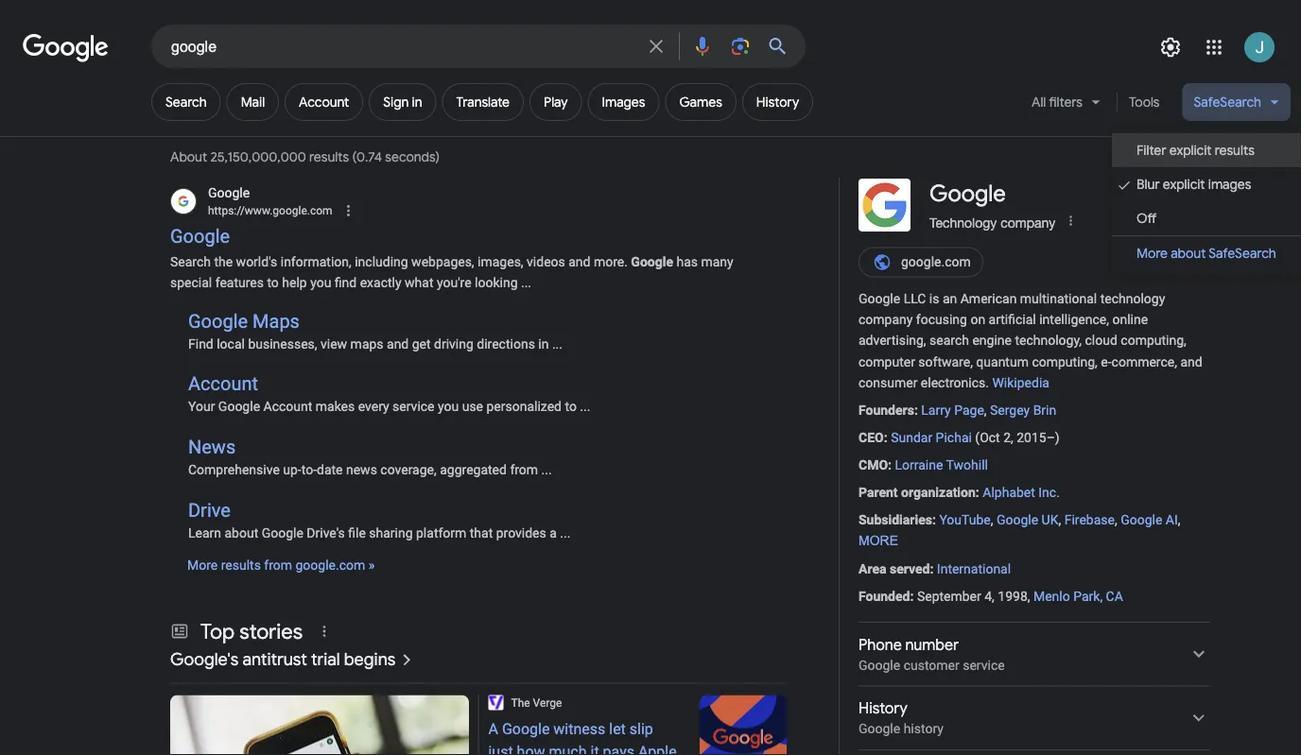 Task type: locate. For each thing, give the bounding box(es) containing it.
you left 'use'
[[438, 399, 459, 415]]

lorraine twohill link
[[896, 458, 989, 473]]

history for history
[[757, 94, 800, 111]]

1 horizontal spatial more
[[1137, 245, 1168, 262]]

: for sundar
[[884, 430, 888, 446]]

more down learn
[[187, 558, 218, 574]]

safesearch inside more about safesearch link
[[1209, 245, 1277, 262]]

history google history
[[859, 700, 944, 737]]

... right the directions
[[552, 336, 563, 352]]

firebase link
[[1065, 513, 1115, 528]]

pichai
[[936, 430, 973, 446]]

Search search field
[[171, 36, 634, 60]]

to
[[267, 275, 279, 291], [565, 399, 577, 415]]

1 vertical spatial search
[[170, 255, 211, 270]]

: left lorraine
[[889, 458, 892, 473]]

https://www.google.com text field
[[208, 202, 333, 220]]

history
[[904, 722, 944, 737]]

google.com »
[[296, 558, 375, 574]]

results for 25,150,000,000
[[309, 149, 349, 166]]

0 horizontal spatial in
[[412, 94, 423, 111]]

google up "more results from google.com »" link at the left bottom
[[262, 526, 304, 541]]

trial
[[311, 649, 340, 671]]

results up images
[[1215, 142, 1255, 159]]

0 vertical spatial account
[[299, 94, 349, 111]]

0 vertical spatial search
[[166, 94, 207, 111]]

about inside more about safesearch link
[[1171, 245, 1207, 262]]

... inside the google maps find local businesses, view maps and get driving directions in ...
[[552, 336, 563, 352]]

0 horizontal spatial service
[[393, 399, 435, 415]]

to inside has many special features to help you find exactly what you're looking ...
[[267, 275, 279, 291]]

: for lorraine
[[889, 458, 892, 473]]

international
[[937, 561, 1012, 577]]

1 vertical spatial account link
[[188, 373, 258, 396]]

0 horizontal spatial computing,
[[1033, 354, 1098, 370]]

account link up your
[[188, 373, 258, 396]]

results for explicit
[[1215, 142, 1255, 159]]

and inside the google maps find local businesses, view maps and get driving directions in ...
[[387, 336, 409, 352]]

0 horizontal spatial account link
[[188, 373, 258, 396]]

google ai link
[[1121, 513, 1179, 528]]

google up local
[[188, 310, 248, 332]]

1 vertical spatial you
[[438, 399, 459, 415]]

account link
[[285, 83, 363, 121], [188, 373, 258, 396]]

(0.74
[[352, 149, 382, 166]]

add translate element
[[457, 94, 510, 111]]

more options image
[[1064, 213, 1079, 228]]

1 vertical spatial account
[[188, 373, 258, 396]]

menu
[[1113, 129, 1302, 275]]

0 horizontal spatial you
[[310, 275, 332, 291]]

search
[[166, 94, 207, 111], [170, 255, 211, 270]]

google inside phone number google customer service
[[859, 658, 901, 674]]

0 horizontal spatial company
[[859, 312, 913, 328]]

0 horizontal spatial from
[[264, 558, 292, 574]]

about down off link
[[1171, 245, 1207, 262]]

account left makes
[[264, 399, 313, 415]]

google's
[[170, 649, 239, 671]]

: for youtube
[[933, 513, 937, 528]]

google up https://www.google.com text field
[[208, 185, 250, 201]]

0 horizontal spatial and
[[387, 336, 409, 352]]

1 horizontal spatial service
[[963, 658, 1005, 674]]

and left get
[[387, 336, 409, 352]]

and inside google llc is an american multinational technology company focusing on artificial intelligence, online advertising, search engine technology, cloud computing, computer software, quantum computing, e-commerce, and consumer electronics.
[[1181, 354, 1203, 370]]

search by image image
[[729, 35, 752, 58]]

from right aggregated
[[510, 462, 538, 478]]

1 vertical spatial about
[[225, 526, 259, 541]]

google left llc
[[859, 291, 901, 307]]

0 vertical spatial to
[[267, 275, 279, 291]]

0 vertical spatial more
[[1137, 245, 1168, 262]]

a
[[550, 526, 557, 541]]

safesearch down off link
[[1209, 245, 1277, 262]]

: left larry
[[915, 403, 919, 418]]

service right every
[[393, 399, 435, 415]]

0 vertical spatial about
[[1171, 245, 1207, 262]]

phone
[[859, 636, 902, 655]]

1 google from the top
[[859, 658, 901, 674]]

... right a
[[560, 526, 571, 541]]

let
[[610, 721, 626, 739]]

https://www.google.com
[[208, 204, 333, 218]]

None search field
[[0, 24, 806, 68]]

antitrust
[[243, 649, 307, 671]]

software,
[[919, 354, 973, 370]]

seconds)
[[385, 149, 440, 166]]

customer
[[904, 658, 960, 674]]

1 vertical spatial from
[[264, 558, 292, 574]]

1 horizontal spatial company
[[1001, 215, 1056, 230]]

many
[[702, 255, 734, 270]]

google up the
[[170, 226, 230, 248]]

images
[[1209, 176, 1252, 193]]

more down off
[[1137, 245, 1168, 262]]

images
[[602, 94, 646, 111]]

1 horizontal spatial you
[[438, 399, 459, 415]]

account link up "about 25,150,000,000 results (0.74 seconds)"
[[285, 83, 363, 121]]

to-
[[302, 462, 317, 478]]

account up "about 25,150,000,000 results (0.74 seconds)"
[[299, 94, 349, 111]]

driving
[[434, 336, 474, 352]]

to right personalized
[[565, 399, 577, 415]]

mail link
[[227, 83, 279, 121]]

about
[[1171, 245, 1207, 262], [225, 526, 259, 541]]

organization
[[902, 485, 976, 501]]

1 vertical spatial to
[[565, 399, 577, 415]]

results left (0.74
[[309, 149, 349, 166]]

1 vertical spatial company
[[859, 312, 913, 328]]

the verge
[[511, 697, 562, 710]]

alphabet
[[983, 485, 1036, 501]]

in inside the google maps find local businesses, view maps and get driving directions in ...
[[539, 336, 549, 352]]

find
[[188, 336, 214, 352]]

llc
[[904, 291, 927, 307]]

1 vertical spatial history
[[859, 700, 908, 719]]

news comprehensive up-to-date news coverage, aggregated from ...
[[188, 436, 552, 478]]

1 horizontal spatial from
[[510, 462, 538, 478]]

explicit for blur
[[1164, 176, 1206, 193]]

google maps find local businesses, view maps and get driving directions in ...
[[188, 310, 563, 352]]

google maps link
[[188, 310, 300, 332]]

0 vertical spatial you
[[310, 275, 332, 291]]

safesearch
[[1194, 94, 1262, 111], [1209, 245, 1277, 262]]

multinational
[[1021, 291, 1098, 307]]

: left the sundar
[[884, 430, 888, 446]]

parent
[[859, 485, 898, 501]]

1 horizontal spatial in
[[539, 336, 549, 352]]

account up your
[[188, 373, 258, 396]]

search for search the world's information, including webpages, images, videos and more. google
[[170, 255, 211, 270]]

search for search
[[166, 94, 207, 111]]

1 horizontal spatial about
[[1171, 245, 1207, 262]]

mail
[[241, 94, 265, 111]]

0 horizontal spatial to
[[267, 275, 279, 291]]

inc.
[[1039, 485, 1061, 501]]

1 horizontal spatial account link
[[285, 83, 363, 121]]

google left history
[[859, 722, 901, 737]]

computing, up commerce,
[[1121, 333, 1187, 349]]

results inside filter explicit results link
[[1215, 142, 1255, 159]]

in right sign
[[412, 94, 423, 111]]

google inside the google maps find local businesses, view maps and get driving directions in ...
[[188, 310, 248, 332]]

results down learn
[[221, 558, 261, 574]]

service right customer
[[963, 658, 1005, 674]]

has
[[677, 255, 698, 270]]

search link
[[151, 83, 221, 121]]

history inside "link"
[[757, 94, 800, 111]]

company
[[1001, 215, 1056, 230], [859, 312, 913, 328]]

explicit inside 'link'
[[1164, 176, 1206, 193]]

personalized
[[487, 399, 562, 415]]

blur explicit images link
[[1113, 167, 1302, 202]]

1 vertical spatial service
[[963, 658, 1005, 674]]

platform
[[416, 526, 467, 541]]

1 vertical spatial more
[[187, 558, 218, 574]]

park,
[[1074, 589, 1103, 605]]

computing,
[[1121, 333, 1187, 349], [1033, 354, 1098, 370]]

menlo park, ca link
[[1034, 589, 1124, 605]]

1 horizontal spatial and
[[569, 255, 591, 270]]

search by voice image
[[692, 35, 714, 58]]

more for more results from google.com »
[[187, 558, 218, 574]]

1 vertical spatial in
[[539, 336, 549, 352]]

verge
[[533, 697, 562, 710]]

in right the directions
[[539, 336, 549, 352]]

2 google from the top
[[859, 722, 901, 737]]

drive link
[[188, 500, 231, 522]]

the
[[511, 697, 530, 710]]

: inside subsidiaries : youtube , google uk , firebase , google ai , more
[[933, 513, 937, 528]]

google inside account your google account makes every service you use personalized to ...
[[218, 399, 260, 415]]

, left google ai link
[[1115, 513, 1118, 528]]

1 horizontal spatial history
[[859, 700, 908, 719]]

in
[[412, 94, 423, 111], [539, 336, 549, 352]]

0 vertical spatial computing,
[[1121, 333, 1187, 349]]

file
[[348, 526, 366, 541]]

1998,
[[998, 589, 1031, 605]]

0 vertical spatial safesearch
[[1194, 94, 1262, 111]]

: down the served
[[911, 589, 914, 605]]

service inside account your google account makes every service you use personalized to ...
[[393, 399, 435, 415]]

blur
[[1137, 176, 1161, 193]]

safesearch up filter explicit results link
[[1194, 94, 1262, 111]]

: up september at bottom
[[930, 561, 934, 577]]

2 horizontal spatial and
[[1181, 354, 1203, 370]]

history up history
[[859, 700, 908, 719]]

1 horizontal spatial computing,
[[1121, 333, 1187, 349]]

more results from google.com »
[[187, 558, 375, 574]]

more options element
[[1062, 211, 1081, 230]]

cmo : lorraine twohill
[[859, 458, 989, 473]]

add search element
[[166, 94, 207, 111]]

about right learn
[[225, 526, 259, 541]]

0 vertical spatial service
[[393, 399, 435, 415]]

google up how
[[502, 721, 550, 739]]

computing, down technology,
[[1033, 354, 1098, 370]]

including
[[355, 255, 408, 270]]

blur explicit images
[[1137, 176, 1252, 193]]

google
[[859, 658, 901, 674], [859, 722, 901, 737]]

larry
[[922, 403, 952, 418]]

cloud
[[1086, 333, 1118, 349]]

1 vertical spatial explicit
[[1164, 176, 1206, 193]]

on
[[971, 312, 986, 328]]

and right commerce,
[[1181, 354, 1203, 370]]

0 horizontal spatial history
[[757, 94, 800, 111]]

0 vertical spatial and
[[569, 255, 591, 270]]

2 horizontal spatial results
[[1215, 142, 1255, 159]]

0 horizontal spatial more
[[187, 558, 218, 574]]

company up advertising,
[[859, 312, 913, 328]]

0 vertical spatial history
[[757, 94, 800, 111]]

search up about
[[166, 94, 207, 111]]

add sign in element
[[383, 94, 423, 111]]

more about safesearch
[[1137, 245, 1277, 262]]

company left more options icon
[[1001, 215, 1056, 230]]

history for history google history
[[859, 700, 908, 719]]

up-
[[283, 462, 302, 478]]

0 horizontal spatial about
[[225, 526, 259, 541]]

1 horizontal spatial results
[[309, 149, 349, 166]]

1 horizontal spatial to
[[565, 399, 577, 415]]

explicit right blur on the top right of the page
[[1164, 176, 1206, 193]]

... right personalized
[[580, 399, 591, 415]]

: down organization at bottom right
[[933, 513, 937, 528]]

alphabet inc. link
[[983, 485, 1061, 501]]

2 vertical spatial account
[[264, 399, 313, 415]]

add play element
[[544, 94, 568, 111]]

search the world's information, including webpages, images, videos and more. google
[[170, 255, 674, 270]]

1 vertical spatial google
[[859, 722, 901, 737]]

more for more about safesearch
[[1137, 245, 1168, 262]]

search up special
[[170, 255, 211, 270]]

... up a
[[542, 462, 552, 478]]

2 vertical spatial and
[[1181, 354, 1203, 370]]

company inside google llc is an american multinational technology company focusing on artificial intelligence, online advertising, search engine technology, cloud computing, computer software, quantum computing, e-commerce, and consumer electronics.
[[859, 312, 913, 328]]

you down information,
[[310, 275, 332, 291]]

... inside drive learn about google drive's file sharing platform that provides a ...
[[560, 526, 571, 541]]

google right your
[[218, 399, 260, 415]]

account your google account makes every service you use personalized to ...
[[188, 373, 591, 415]]

e-
[[1102, 354, 1112, 370]]

: for larry
[[915, 403, 919, 418]]

service inside phone number google customer service
[[963, 658, 1005, 674]]

0 vertical spatial google
[[859, 658, 901, 674]]

history right games
[[757, 94, 800, 111]]

get
[[412, 336, 431, 352]]

0 vertical spatial explicit
[[1170, 142, 1212, 159]]

from left google.com »
[[264, 558, 292, 574]]

0 vertical spatial from
[[510, 462, 538, 478]]

search
[[930, 333, 970, 349]]

... inside account your google account makes every service you use personalized to ...
[[580, 399, 591, 415]]

and left more.
[[569, 255, 591, 270]]

sharing
[[369, 526, 413, 541]]

google down phone
[[859, 658, 901, 674]]

1 vertical spatial and
[[387, 336, 409, 352]]

electronics.
[[921, 375, 990, 391]]

sign in
[[383, 94, 423, 111]]

to left help
[[267, 275, 279, 291]]

explicit up blur explicit images
[[1170, 142, 1212, 159]]

1 vertical spatial safesearch
[[1209, 245, 1277, 262]]

is
[[930, 291, 940, 307]]

menu containing filter explicit results
[[1113, 129, 1302, 275]]

history inside "history google history"
[[859, 700, 908, 719]]

, down inc.
[[1059, 513, 1062, 528]]

google inside drive learn about google drive's file sharing platform that provides a ...
[[262, 526, 304, 541]]

more link
[[859, 531, 899, 552]]



Task type: vqa. For each thing, say whether or not it's contained in the screenshot.


Task type: describe. For each thing, give the bounding box(es) containing it.
0 vertical spatial account link
[[285, 83, 363, 121]]

4,
[[985, 589, 995, 605]]

the
[[214, 255, 233, 270]]

twohill
[[947, 458, 989, 473]]

google down alphabet inc. link
[[997, 513, 1039, 528]]

learn
[[188, 526, 221, 541]]

google inside google https://www.google.com
[[208, 185, 250, 201]]

you inside account your google account makes every service you use personalized to ...
[[438, 399, 459, 415]]

filter
[[1137, 142, 1167, 159]]

filter explicit results link
[[1113, 133, 1302, 167]]

to inside account your google account makes every service you use personalized to ...
[[565, 399, 577, 415]]

: for september
[[911, 589, 914, 605]]

youtube link
[[940, 513, 991, 528]]

, down alphabet
[[991, 513, 994, 528]]

sergey
[[991, 403, 1031, 418]]

... inside 'news comprehensive up-to-date news coverage, aggregated from ...'
[[542, 462, 552, 478]]

number
[[906, 636, 959, 655]]

a google witness let slip just how much it pays appl heading
[[489, 719, 681, 756]]

you inside has many special features to help you find exactly what you're looking ...
[[310, 275, 332, 291]]

google inside a google witness let slip just how much it pays appl
[[502, 721, 550, 739]]

date
[[317, 462, 343, 478]]

google inside "history google history"
[[859, 722, 901, 737]]

advertising,
[[859, 333, 927, 349]]

that
[[470, 526, 493, 541]]

businesses,
[[248, 336, 317, 352]]

intelligence,
[[1040, 312, 1110, 328]]

ceo
[[859, 430, 884, 446]]

brin
[[1034, 403, 1057, 418]]

larry page link
[[922, 403, 985, 418]]

you're
[[437, 275, 472, 291]]

google left 'ai'
[[1121, 513, 1163, 528]]

local
[[217, 336, 245, 352]]

founders : larry page , sergey brin
[[859, 403, 1057, 418]]

add account element
[[299, 94, 349, 111]]

just
[[489, 744, 513, 756]]

ca
[[1107, 589, 1124, 605]]

explicit for filter
[[1170, 142, 1212, 159]]

help
[[282, 275, 307, 291]]

computer
[[859, 354, 916, 370]]

ai
[[1166, 513, 1179, 528]]

much
[[549, 744, 587, 756]]

from inside 'news comprehensive up-to-date news coverage, aggregated from ...'
[[510, 462, 538, 478]]

google https://www.google.com
[[208, 185, 333, 218]]

google heading
[[930, 180, 1007, 209]]

0 vertical spatial company
[[1001, 215, 1056, 230]]

more about safesearch link
[[1113, 237, 1302, 271]]

artificial
[[989, 312, 1037, 328]]

your
[[188, 399, 215, 415]]

looking ...
[[475, 275, 532, 291]]

a
[[489, 721, 499, 739]]

25,150,000,000
[[210, 149, 306, 166]]

account for account your google account makes every service you use personalized to ...
[[188, 373, 258, 396]]

page
[[955, 403, 985, 418]]

sign in link
[[369, 83, 437, 121]]

webpages,
[[412, 255, 475, 270]]

2015–)
[[1017, 430, 1060, 446]]

technology,
[[1016, 333, 1082, 349]]

online
[[1113, 312, 1149, 328]]

about inside drive learn about google drive's file sharing platform that provides a ...
[[225, 526, 259, 541]]

subsidiaries
[[859, 513, 933, 528]]

off
[[1137, 210, 1157, 227]]

sign
[[383, 94, 409, 111]]

ceo : sundar pichai (oct 2, 2015–)
[[859, 430, 1060, 446]]

, left sergey
[[985, 403, 987, 418]]

safesearch inside safesearch dropdown button
[[1194, 94, 1262, 111]]

add games element
[[680, 94, 723, 111]]

google up technology
[[930, 180, 1007, 209]]

american
[[961, 291, 1017, 307]]

world's
[[236, 255, 277, 270]]

news
[[188, 436, 236, 459]]

add mail element
[[241, 94, 265, 111]]

an
[[943, 291, 958, 307]]

1 vertical spatial computing,
[[1033, 354, 1098, 370]]

, right firebase link at right bottom
[[1179, 513, 1181, 528]]

provides
[[496, 526, 547, 541]]

information,
[[281, 255, 352, 270]]

served
[[890, 561, 930, 577]]

subsidiaries : youtube , google uk , firebase , google ai , more
[[859, 513, 1181, 549]]

international link
[[937, 561, 1012, 577]]

account for account
[[299, 94, 349, 111]]

drive's
[[307, 526, 345, 541]]

all filters
[[1032, 94, 1083, 111]]

add history element
[[757, 94, 800, 111]]

area served : international
[[859, 561, 1012, 577]]

uk
[[1042, 513, 1059, 528]]

google.com link
[[859, 247, 984, 278]]

focusing
[[917, 312, 968, 328]]

exactly
[[360, 275, 402, 291]]

top stories
[[201, 619, 303, 645]]

quantum
[[977, 354, 1029, 370]]

find
[[335, 275, 357, 291]]

google left has
[[631, 255, 674, 270]]

drive
[[188, 500, 231, 522]]

about
[[170, 149, 207, 166]]

: down twohill at the right bottom
[[976, 485, 980, 501]]

view
[[321, 336, 347, 352]]

engine
[[973, 333, 1012, 349]]

0 horizontal spatial results
[[221, 558, 261, 574]]

parent organization : alphabet inc.
[[859, 485, 1061, 501]]

google inside google llc is an american multinational technology company focusing on artificial intelligence, online advertising, search engine technology, cloud computing, computer software, quantum computing, e-commerce, and consumer electronics.
[[859, 291, 901, 307]]

drive learn about google drive's file sharing platform that provides a ...
[[188, 500, 571, 541]]

wikipedia
[[993, 375, 1050, 391]]

top
[[201, 619, 235, 645]]

google's antitrust trial begins
[[170, 649, 396, 671]]

0 vertical spatial in
[[412, 94, 423, 111]]

coverage,
[[381, 462, 437, 478]]

google's antitrust trial begins link
[[170, 649, 418, 672]]

more
[[859, 534, 899, 549]]

aggregated
[[440, 462, 507, 478]]

google.com
[[902, 254, 971, 270]]

images,
[[478, 255, 524, 270]]

use
[[462, 399, 484, 415]]

google image
[[23, 34, 110, 62]]

menlo
[[1034, 589, 1071, 605]]



